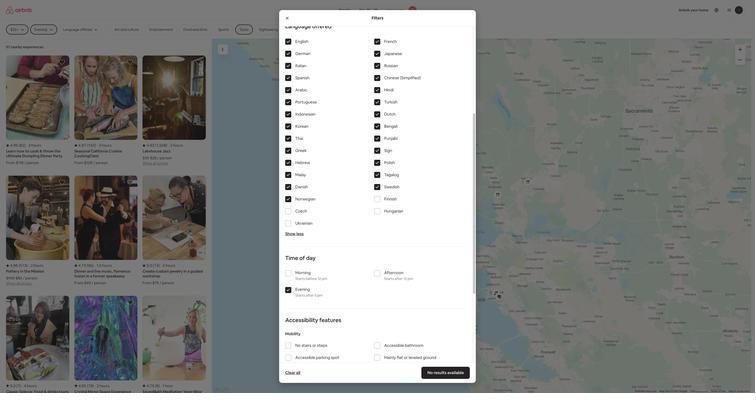 Task type: describe. For each thing, give the bounding box(es) containing it.
flamenco
[[114, 269, 131, 274]]

no for no stairs or steps
[[296, 343, 301, 348]]

report
[[729, 390, 737, 393]]

a inside create custom jewelry in a guided workshop from $75 / person
[[188, 269, 190, 274]]

japanese
[[385, 51, 402, 56]]

hour
[[165, 383, 173, 388]]

danish
[[296, 184, 308, 190]]

· 4 hours
[[22, 383, 37, 388]]

12 for morning
[[318, 276, 321, 281]]

4.97 (153)
[[78, 143, 96, 148]]

and for live
[[87, 269, 94, 274]]

jewelry
[[170, 269, 183, 274]]

ukrainian
[[296, 221, 313, 226]]

the inside pottery in the mission $100 $80 / person show all prices
[[24, 269, 30, 274]]

(153)
[[87, 143, 96, 148]]

google image
[[213, 387, 230, 393]]

· for (1,568)
[[169, 143, 169, 148]]

/ inside pottery in the mission $100 $80 / person show all prices
[[23, 276, 25, 281]]

5.0 out of 5 average rating,  14 reviews image
[[143, 263, 160, 268]]

dinner inside the dinner and live music, flamenco fusion in a former speakeasy from $49 / person
[[74, 269, 86, 274]]

5 km
[[691, 390, 697, 393]]

$118
[[16, 160, 23, 165]]

add guests
[[386, 8, 405, 12]]

profile element
[[425, 0, 746, 20]]

sports
[[218, 27, 229, 32]]

from inside seasonal california cuisine cookingclass from $109 / person
[[74, 160, 83, 165]]

· 3 hours for to
[[27, 143, 41, 148]]

language
[[286, 23, 311, 30]]

from inside learn how to cook & throw the ultimate dumpling dinner party from $118 / person
[[6, 160, 15, 165]]

mission
[[31, 269, 44, 274]]

/ inside lakehouse jazz $35 $28 / person show all prices
[[157, 156, 159, 160]]

how
[[17, 149, 24, 154]]

use
[[722, 390, 726, 393]]

4.95 (79)
[[78, 383, 94, 388]]

person inside learn how to cook & throw the ultimate dumpling dinner party from $118 / person
[[27, 160, 39, 165]]

Entertainment button
[[145, 24, 177, 35]]

korean
[[296, 124, 309, 129]]

drink
[[200, 27, 208, 32]]

· for (82)
[[27, 143, 27, 148]]

hours for california
[[102, 143, 112, 148]]

nature and outdoors
[[314, 27, 347, 32]]

pm for morning
[[322, 276, 327, 281]]

accessible for accessible bathroom
[[385, 343, 404, 348]]

pottery
[[6, 269, 19, 274]]

hours inside classic sidecar, food & drinks tours group
[[27, 383, 37, 388]]

none search field containing nearby
[[333, 4, 419, 16]]

time of day
[[286, 254, 316, 262]]

mainly
[[385, 355, 396, 360]]

stairs
[[302, 343, 312, 348]]

google map
showing 24 experiences. region
[[212, 38, 752, 393]]

lakehouse jazz group
[[143, 56, 206, 166]]

(513)
[[19, 263, 28, 268]]

hours for custom
[[166, 263, 176, 268]]

keyboard shortcuts
[[635, 390, 657, 393]]

(8)
[[155, 383, 160, 388]]

morning
[[296, 270, 311, 275]]

and for outdoors
[[326, 27, 332, 32]]

hindi
[[385, 87, 394, 93]]

$80
[[15, 276, 22, 281]]

mobility
[[286, 331, 301, 337]]

57 nearby experiences
[[6, 45, 43, 49]]

less
[[297, 231, 304, 237]]

4.97
[[78, 143, 86, 148]]

of for terms
[[719, 390, 722, 393]]

russian
[[385, 63, 398, 68]]

$49
[[84, 281, 91, 285]]

and for drink
[[193, 27, 199, 32]]

entertainment
[[150, 27, 173, 32]]

hungarian
[[385, 209, 404, 214]]

show all prices button for show
[[6, 281, 32, 286]]

nov 15 – 30
[[360, 8, 378, 12]]

clear all
[[286, 370, 301, 375]]

thai
[[296, 136, 303, 141]]

/ inside the dinner and live music, flamenco fusion in a former speakeasy from $49 / person
[[92, 281, 93, 285]]

jazz
[[163, 149, 171, 154]]

4.83 out of 5 average rating,  1,568 reviews image
[[143, 143, 168, 148]]

2 for 4.98 (513)
[[31, 263, 33, 268]]

polish
[[385, 160, 395, 165]]

· for (7)
[[22, 383, 23, 388]]

· for (14)
[[161, 263, 162, 268]]

4.99 (82)
[[10, 143, 26, 148]]

fusion
[[74, 274, 85, 279]]

soundbath meditation 'inner bliss' group
[[143, 296, 206, 393]]

4.75
[[147, 383, 154, 388]]

show all prices button for prices
[[143, 160, 168, 166]]

starts for morning
[[296, 276, 305, 281]]

$75
[[153, 281, 159, 285]]

$109
[[84, 160, 93, 165]]

add guests button
[[382, 4, 419, 16]]

lakehouse
[[143, 149, 162, 154]]

· 2 hours for jazz
[[169, 143, 183, 148]]

spot
[[331, 355, 340, 360]]

5 inside evening starts after 5 pm
[[315, 293, 317, 298]]

/ inside create custom jewelry in a guided workshop from $75 / person
[[160, 281, 161, 285]]

and for culture
[[121, 27, 127, 32]]

greek
[[296, 148, 307, 153]]

person inside pottery in the mission $100 $80 / person show all prices
[[25, 276, 38, 281]]

malay
[[296, 172, 306, 177]]

afternoon
[[385, 270, 404, 275]]

add to wishlist image inside classic sidecar, food & drinks tours group
[[59, 300, 65, 306]]

google
[[680, 390, 688, 393]]

pm for evening
[[318, 293, 323, 298]]

accessibility features
[[286, 317, 342, 324]]

portuguese
[[296, 99, 317, 105]]

mainly flat or leveled ground
[[385, 355, 437, 360]]

4.83
[[147, 143, 154, 148]]

accessible parking spot
[[296, 355, 340, 360]]

all inside lakehouse jazz $35 $28 / person show all prices
[[153, 161, 157, 166]]

arabic
[[296, 87, 308, 93]]

hours for how
[[31, 143, 41, 148]]

57
[[6, 45, 10, 49]]

©2023
[[672, 390, 679, 393]]

tagalog
[[385, 172, 399, 177]]

cook
[[30, 149, 39, 154]]

show inside filters dialog
[[286, 231, 296, 237]]

clear all button
[[283, 368, 303, 378]]

4.75 out of 5 average rating,  8 reviews image
[[143, 383, 160, 388]]

nov 15 – 30 button
[[355, 4, 382, 16]]

in inside create custom jewelry in a guided workshop from $75 / person
[[184, 269, 187, 274]]

Art and culture button
[[110, 24, 143, 35]]

indonesian
[[296, 112, 316, 117]]

hours for and
[[102, 263, 112, 268]]

4.97 out of 5 average rating,  153 reviews image
[[74, 143, 96, 148]]

5.0 (14)
[[147, 263, 160, 268]]

Sports button
[[214, 24, 233, 35]]

5.0 out of 5 average rating,  7 reviews image
[[6, 383, 21, 388]]

terms
[[712, 390, 719, 393]]

after for evening
[[306, 293, 314, 298]]

learn how to cook & throw the ultimate dumpling dinner party group
[[6, 56, 69, 165]]

5.0 for 5.0 (14)
[[147, 263, 152, 268]]

shortcuts
[[646, 390, 657, 393]]

prices inside lakehouse jazz $35 $28 / person show all prices
[[158, 161, 168, 166]]

or for steps
[[313, 343, 317, 348]]

former
[[93, 274, 105, 279]]

1
[[163, 383, 164, 388]]

nearby button
[[333, 4, 356, 16]]

starts for evening
[[296, 293, 305, 298]]

Nature and outdoors button
[[309, 24, 352, 35]]

Tours button
[[235, 24, 253, 35]]



Task type: locate. For each thing, give the bounding box(es) containing it.
5.0 inside classic sidecar, food & drinks tours group
[[10, 383, 15, 388]]

person down the 'former'
[[94, 281, 106, 285]]

2 for 4.83 (1,568)
[[170, 143, 173, 148]]

1 vertical spatial no
[[428, 370, 433, 375]]

no for no results available
[[428, 370, 433, 375]]

0 vertical spatial or
[[313, 343, 317, 348]]

pottery in the mission group
[[6, 176, 69, 286]]

person down jazz
[[160, 156, 172, 160]]

no left stairs
[[296, 343, 301, 348]]

accessible bathroom
[[385, 343, 424, 348]]

afternoon starts after 12 pm
[[385, 270, 413, 281]]

1 3 from the left
[[28, 143, 31, 148]]

dinner and live music, flamenco fusion in a former speakeasy group
[[74, 176, 138, 285]]

· inside pottery in the mission group
[[29, 263, 30, 268]]

from down 'fusion'
[[74, 281, 83, 285]]

of left use in the bottom right of the page
[[719, 390, 722, 393]]

(1,568)
[[155, 143, 168, 148]]

(82)
[[19, 143, 26, 148]]

all right clear
[[296, 370, 301, 375]]

parking
[[316, 355, 330, 360]]

after for afternoon
[[395, 276, 403, 281]]

starts inside afternoon starts after 12 pm
[[385, 276, 394, 281]]

0 vertical spatial accessible
[[385, 343, 404, 348]]

person
[[160, 156, 172, 160], [27, 160, 39, 165], [96, 160, 108, 165], [25, 276, 38, 281], [94, 281, 106, 285], [162, 281, 174, 285]]

0 horizontal spatial · 3 hours
[[27, 143, 41, 148]]

0 horizontal spatial accessible
[[296, 355, 315, 360]]

ground
[[423, 355, 437, 360]]

starts down "evening"
[[296, 293, 305, 298]]

all down $80
[[16, 281, 20, 286]]

evening
[[296, 287, 310, 292]]

3 up the california
[[99, 143, 101, 148]]

and down "(96)"
[[87, 269, 94, 274]]

pm inside 'morning starts before 12 pm'
[[322, 276, 327, 281]]

0 horizontal spatial 5.0
[[10, 383, 15, 388]]

1 horizontal spatial no
[[428, 370, 433, 375]]

1 horizontal spatial 12
[[404, 276, 407, 281]]

all inside pottery in the mission $100 $80 / person show all prices
[[16, 281, 20, 286]]

and left drink at the top left
[[193, 27, 199, 32]]

starts for afternoon
[[385, 276, 394, 281]]

italian
[[296, 63, 307, 68]]

hours for in
[[34, 263, 43, 268]]

· up jazz
[[169, 143, 169, 148]]

hours up mission at the bottom of the page
[[34, 263, 43, 268]]

· for (79)
[[95, 383, 96, 388]]

· 3 hours up the california
[[97, 143, 112, 148]]

chinese (simplified)
[[385, 75, 421, 81]]

hours inside lakehouse jazz group
[[173, 143, 183, 148]]

no results available
[[428, 370, 464, 375]]

0 horizontal spatial dinner
[[40, 154, 52, 158]]

pm for afternoon
[[408, 276, 413, 281]]

· 2 hours up jazz
[[169, 143, 183, 148]]

to
[[25, 149, 29, 154]]

1 horizontal spatial · 3 hours
[[97, 143, 112, 148]]

show left less
[[286, 231, 296, 237]]

(7)
[[16, 383, 21, 388]]

· right (153)
[[97, 143, 98, 148]]

· for (8)
[[161, 383, 162, 388]]

hours inside pottery in the mission group
[[34, 263, 43, 268]]

show down $100
[[6, 281, 16, 286]]

0 vertical spatial 5.0
[[147, 263, 152, 268]]

/ right $28
[[157, 156, 159, 160]]

clear
[[286, 370, 296, 375]]

· 3 hours inside seasonal california cuisine cookingclass group
[[97, 143, 112, 148]]

filters dialog
[[279, 10, 476, 393]]

0 vertical spatial dinner
[[40, 154, 52, 158]]

person inside lakehouse jazz $35 $28 / person show all prices
[[160, 156, 172, 160]]

hours up the california
[[102, 143, 112, 148]]

food and drink
[[184, 27, 208, 32]]

0 vertical spatial of
[[300, 254, 305, 262]]

· right (79) on the bottom left
[[95, 383, 96, 388]]

· inside classic sidecar, food & drinks tours group
[[22, 383, 23, 388]]

a up $49
[[90, 274, 92, 279]]

from inside create custom jewelry in a guided workshop from $75 / person
[[143, 281, 152, 285]]

and inside the dinner and live music, flamenco fusion in a former speakeasy from $49 / person
[[87, 269, 94, 274]]

1 vertical spatial all
[[16, 281, 20, 286]]

no results available link
[[422, 367, 470, 379]]

· left 4
[[22, 383, 23, 388]]

· inside learn how to cook & throw the ultimate dumpling dinner party 'group'
[[27, 143, 27, 148]]

Sightseeing button
[[255, 24, 283, 35]]

error
[[745, 390, 751, 393]]

· 3 hours up cook
[[27, 143, 41, 148]]

seasonal
[[74, 149, 90, 154]]

5.0 for 5.0 (7)
[[10, 383, 15, 388]]

turkish
[[385, 99, 398, 105]]

seasonal california cuisine cookingclass group
[[74, 56, 138, 165]]

add
[[386, 8, 393, 12]]

in down (513)
[[20, 269, 23, 274]]

party
[[53, 154, 63, 158]]

· 2 hours inside create custom jewelry in a guided workshop group
[[161, 263, 176, 268]]

2 vertical spatial show
[[6, 281, 16, 286]]

from inside the dinner and live music, flamenco fusion in a former speakeasy from $49 / person
[[74, 281, 83, 285]]

and right art
[[121, 27, 127, 32]]

12 for afternoon
[[404, 276, 407, 281]]

1 horizontal spatial a
[[188, 269, 190, 274]]

bengali
[[385, 124, 398, 129]]

· 2 hours right (79) on the bottom left
[[95, 383, 109, 388]]

add to wishlist image inside dinner and live music, flamenco fusion in a former speakeasy group
[[127, 179, 133, 185]]

person inside the dinner and live music, flamenco fusion in a former speakeasy from $49 / person
[[94, 281, 106, 285]]

0 vertical spatial 5
[[315, 293, 317, 298]]

· right (82)
[[27, 143, 27, 148]]

3 inside seasonal california cuisine cookingclass group
[[99, 143, 101, 148]]

· left 1
[[161, 383, 162, 388]]

hours up jewelry
[[166, 263, 176, 268]]

pm
[[322, 276, 327, 281], [408, 276, 413, 281], [318, 293, 323, 298]]

1 horizontal spatial accessible
[[385, 343, 404, 348]]

add to wishlist image inside create custom jewelry in a guided workshop group
[[196, 179, 202, 185]]

crystal mirror space experience group
[[74, 296, 138, 393]]

· inside seasonal california cuisine cookingclass group
[[97, 143, 98, 148]]

finnish
[[385, 196, 397, 202]]

0 vertical spatial prices
[[158, 161, 168, 166]]

· inside crystal mirror space experience group
[[95, 383, 96, 388]]

ultimate
[[6, 154, 21, 158]]

starts down afternoon
[[385, 276, 394, 281]]

add to wishlist image for create custom jewelry in a guided workshop from $75 / person
[[196, 179, 202, 185]]

of inside filters dialog
[[300, 254, 305, 262]]

2 for 4.95 (79)
[[97, 383, 99, 388]]

map
[[740, 390, 745, 393]]

· 3 hours inside learn how to cook & throw the ultimate dumpling dinner party 'group'
[[27, 143, 41, 148]]

5.0 left (7)
[[10, 383, 15, 388]]

$28
[[150, 156, 157, 160]]

0 vertical spatial the
[[55, 149, 61, 154]]

· for (96)
[[95, 263, 96, 268]]

1 12 from the left
[[318, 276, 321, 281]]

2 3 from the left
[[99, 143, 101, 148]]

learn how to cook & throw the ultimate dumpling dinner party from $118 / person
[[6, 149, 63, 165]]

2 for 5.0 (14)
[[163, 263, 165, 268]]

dutch
[[385, 112, 396, 117]]

1 horizontal spatial the
[[55, 149, 61, 154]]

4.98 out of 5 average rating,  513 reviews image
[[6, 263, 28, 268]]

sightseeing
[[259, 27, 278, 32]]

prices inside pottery in the mission $100 $80 / person show all prices
[[21, 281, 32, 286]]

1 vertical spatial the
[[24, 269, 30, 274]]

· inside soundbath meditation 'inner bliss' group
[[161, 383, 162, 388]]

california
[[91, 149, 108, 154]]

of for time
[[300, 254, 305, 262]]

add to wishlist image for learn how to cook & throw the ultimate dumpling dinner party from $118 / person
[[59, 59, 65, 65]]

/ right $109
[[93, 160, 95, 165]]

map
[[660, 390, 665, 393]]

· 2 hours inside pottery in the mission group
[[29, 263, 43, 268]]

swedish
[[385, 184, 400, 190]]

hours
[[31, 143, 41, 148], [102, 143, 112, 148], [173, 143, 183, 148], [34, 263, 43, 268], [102, 263, 112, 268], [166, 263, 176, 268], [27, 383, 37, 388], [100, 383, 109, 388]]

2 vertical spatial all
[[296, 370, 301, 375]]

all down $28
[[153, 161, 157, 166]]

from down ultimate
[[6, 160, 15, 165]]

· 2 hours inside crystal mirror space experience group
[[95, 383, 109, 388]]

2 horizontal spatial a
[[738, 390, 739, 393]]

2 up custom
[[163, 263, 165, 268]]

1.5
[[97, 263, 101, 268]]

a left guided
[[188, 269, 190, 274]]

day
[[306, 254, 316, 262]]

the inside learn how to cook & throw the ultimate dumpling dinner party from $118 / person
[[55, 149, 61, 154]]

/ right $80
[[23, 276, 25, 281]]

or for leveled
[[404, 355, 408, 360]]

hours right (79) on the bottom left
[[100, 383, 109, 388]]

in right jewelry
[[184, 269, 187, 274]]

data
[[666, 390, 671, 393]]

hours up cook
[[31, 143, 41, 148]]

5.0 (7)
[[10, 383, 21, 388]]

culture
[[127, 27, 139, 32]]

1 horizontal spatial prices
[[158, 161, 168, 166]]

/ right $118
[[24, 160, 26, 165]]

dinner inside learn how to cook & throw the ultimate dumpling dinner party from $118 / person
[[40, 154, 52, 158]]

· 3 hours for cuisine
[[97, 143, 112, 148]]

a left map
[[738, 390, 739, 393]]

pm inside afternoon starts after 12 pm
[[408, 276, 413, 281]]

0 horizontal spatial after
[[306, 293, 314, 298]]

1 vertical spatial after
[[306, 293, 314, 298]]

4.98
[[10, 263, 18, 268]]

live
[[95, 269, 101, 274]]

person down mission at the bottom of the page
[[25, 276, 38, 281]]

1 horizontal spatial show all prices button
[[143, 160, 168, 166]]

1 horizontal spatial 5
[[691, 390, 692, 393]]

/ right $75
[[160, 281, 161, 285]]

1 horizontal spatial in
[[86, 274, 89, 279]]

1 vertical spatial show all prices button
[[6, 281, 32, 286]]

5 inside 'button'
[[691, 390, 692, 393]]

of
[[300, 254, 305, 262], [719, 390, 722, 393]]

1 horizontal spatial or
[[404, 355, 408, 360]]

after inside afternoon starts after 12 pm
[[395, 276, 403, 281]]

(14)
[[153, 263, 160, 268]]

0 horizontal spatial a
[[90, 274, 92, 279]]

1 horizontal spatial show
[[143, 161, 152, 166]]

Food and drink button
[[179, 24, 212, 35]]

2 inside crystal mirror space experience group
[[97, 383, 99, 388]]

2 horizontal spatial all
[[296, 370, 301, 375]]

the down (513)
[[24, 269, 30, 274]]

2 inside lakehouse jazz group
[[170, 143, 173, 148]]

· for (153)
[[97, 143, 98, 148]]

2 inside pottery in the mission group
[[31, 263, 33, 268]]

starts inside 'morning starts before 12 pm'
[[296, 276, 305, 281]]

starts down the morning
[[296, 276, 305, 281]]

person down 'dumpling'
[[27, 160, 39, 165]]

· inside dinner and live music, flamenco fusion in a former speakeasy group
[[95, 263, 96, 268]]

/ right $49
[[92, 281, 93, 285]]

1 vertical spatial dinner
[[74, 269, 86, 274]]

· left 1.5
[[95, 263, 96, 268]]

2 inside create custom jewelry in a guided workshop group
[[163, 263, 165, 268]]

0 horizontal spatial all
[[16, 281, 20, 286]]

pm inside evening starts after 5 pm
[[318, 293, 323, 298]]

add to wishlist image for pottery in the mission $100 $80 / person show all prices
[[59, 179, 65, 185]]

1 horizontal spatial dinner
[[74, 269, 86, 274]]

time
[[286, 254, 298, 262]]

0 vertical spatial show all prices button
[[143, 160, 168, 166]]

4.73 out of 5 average rating,  96 reviews image
[[74, 263, 94, 268]]

nearby
[[11, 45, 22, 49]]

1 vertical spatial accessible
[[296, 355, 315, 360]]

· 3 hours
[[27, 143, 41, 148], [97, 143, 112, 148]]

· 2 hours
[[169, 143, 183, 148], [29, 263, 43, 268], [161, 263, 176, 268], [95, 383, 109, 388]]

learn
[[6, 149, 16, 154]]

hours inside crystal mirror space experience group
[[100, 383, 109, 388]]

5 left km
[[691, 390, 692, 393]]

accessible for accessible parking spot
[[296, 355, 315, 360]]

0 horizontal spatial show
[[6, 281, 16, 286]]

1 vertical spatial 5
[[691, 390, 692, 393]]

3
[[28, 143, 31, 148], [99, 143, 101, 148]]

· right (513)
[[29, 263, 30, 268]]

from left $109
[[74, 160, 83, 165]]

no left results
[[428, 370, 433, 375]]

1 vertical spatial prices
[[21, 281, 32, 286]]

person inside create custom jewelry in a guided workshop from $75 / person
[[162, 281, 174, 285]]

add to wishlist image for lakehouse jazz $35 $28 / person show all prices
[[196, 59, 202, 65]]

in
[[20, 269, 23, 274], [184, 269, 187, 274], [86, 274, 89, 279]]

· for (513)
[[29, 263, 30, 268]]

2 12 from the left
[[404, 276, 407, 281]]

in inside the dinner and live music, flamenco fusion in a former speakeasy from $49 / person
[[86, 274, 89, 279]]

4.99 out of 5 average rating,  82 reviews image
[[6, 143, 26, 148]]

0 vertical spatial all
[[153, 161, 157, 166]]

12 down afternoon
[[404, 276, 407, 281]]

1 vertical spatial of
[[719, 390, 722, 393]]

after down afternoon
[[395, 276, 403, 281]]

person down the california
[[96, 160, 108, 165]]

custom
[[156, 269, 169, 274]]

starts inside evening starts after 5 pm
[[296, 293, 305, 298]]

0 vertical spatial after
[[395, 276, 403, 281]]

1 vertical spatial 5.0
[[10, 383, 15, 388]]

lakehouse jazz $35 $28 / person show all prices
[[143, 149, 172, 166]]

morning starts before 12 pm
[[296, 270, 327, 281]]

· 2 hours for custom
[[161, 263, 176, 268]]

show down "$35"
[[143, 161, 152, 166]]

dinner down 4.73
[[74, 269, 86, 274]]

show inside pottery in the mission $100 $80 / person show all prices
[[6, 281, 16, 286]]

classic sidecar, food & drinks tours group
[[6, 296, 69, 393]]

show all prices button down the lakehouse
[[143, 160, 168, 166]]

hours inside learn how to cook & throw the ultimate dumpling dinner party 'group'
[[31, 143, 41, 148]]

terms of use
[[712, 390, 726, 393]]

· right (14)
[[161, 263, 162, 268]]

/ inside seasonal california cuisine cookingclass from $109 / person
[[93, 160, 95, 165]]

hours right 4
[[27, 383, 37, 388]]

5.0 inside create custom jewelry in a guided workshop group
[[147, 263, 152, 268]]

hours for jazz
[[173, 143, 183, 148]]

0 horizontal spatial in
[[20, 269, 23, 274]]

/ inside learn how to cook & throw the ultimate dumpling dinner party from $118 / person
[[24, 160, 26, 165]]

zoom in image
[[739, 47, 743, 52]]

in up $49
[[86, 274, 89, 279]]

$100
[[6, 276, 15, 281]]

· inside create custom jewelry in a guided workshop group
[[161, 263, 162, 268]]

0 vertical spatial show
[[143, 161, 152, 166]]

1 · 3 hours from the left
[[27, 143, 41, 148]]

0 vertical spatial no
[[296, 343, 301, 348]]

1 vertical spatial show
[[286, 231, 296, 237]]

from down "workshop"
[[143, 281, 152, 285]]

after down "evening"
[[306, 293, 314, 298]]

add to wishlist image for dinner and live music, flamenco fusion in a former speakeasy from $49 / person
[[127, 179, 133, 185]]

0 horizontal spatial 12
[[318, 276, 321, 281]]

or right flat
[[404, 355, 408, 360]]

of left day
[[300, 254, 305, 262]]

12 inside 'morning starts before 12 pm'
[[318, 276, 321, 281]]

0 horizontal spatial the
[[24, 269, 30, 274]]

3 for 4.99 (82)
[[28, 143, 31, 148]]

person inside seasonal california cuisine cookingclass from $109 / person
[[96, 160, 108, 165]]

1 vertical spatial or
[[404, 355, 408, 360]]

a inside the dinner and live music, flamenco fusion in a former speakeasy from $49 / person
[[90, 274, 92, 279]]

0 horizontal spatial 5
[[315, 293, 317, 298]]

accessible down stairs
[[296, 355, 315, 360]]

0 horizontal spatial show all prices button
[[6, 281, 32, 286]]

0 horizontal spatial of
[[300, 254, 305, 262]]

person right $75
[[162, 281, 174, 285]]

add to wishlist image inside learn how to cook & throw the ultimate dumpling dinner party 'group'
[[59, 59, 65, 65]]

french
[[385, 39, 397, 44]]

4.95 out of 5 average rating,  79 reviews image
[[74, 383, 94, 388]]

4.73 (96)
[[78, 263, 94, 268]]

2 up mission at the bottom of the page
[[31, 263, 33, 268]]

all
[[153, 161, 157, 166], [16, 281, 20, 286], [296, 370, 301, 375]]

12 right before
[[318, 276, 321, 281]]

&
[[40, 149, 42, 154]]

after inside evening starts after 5 pm
[[306, 293, 314, 298]]

the right throw
[[55, 149, 61, 154]]

music,
[[101, 269, 113, 274]]

hours inside dinner and live music, flamenco fusion in a former speakeasy group
[[102, 263, 112, 268]]

czech
[[296, 209, 307, 214]]

3 for 4.97 (153)
[[99, 143, 101, 148]]

features
[[320, 317, 342, 324]]

2 horizontal spatial show
[[286, 231, 296, 237]]

map data ©2023 google
[[660, 390, 688, 393]]

· 2 hours up custom
[[161, 263, 176, 268]]

show all prices button inside pottery in the mission group
[[6, 281, 32, 286]]

no stairs or steps
[[296, 343, 328, 348]]

zoom out image
[[739, 58, 743, 62]]

pottery in the mission $100 $80 / person show all prices
[[6, 269, 44, 286]]

2 up jazz
[[170, 143, 173, 148]]

english
[[296, 39, 309, 44]]

3 up to
[[28, 143, 31, 148]]

art and culture
[[114, 27, 139, 32]]

show inside lakehouse jazz $35 $28 / person show all prices
[[143, 161, 152, 166]]

hours inside create custom jewelry in a guided workshop group
[[166, 263, 176, 268]]

0 horizontal spatial no
[[296, 343, 301, 348]]

1 horizontal spatial of
[[719, 390, 722, 393]]

chinese
[[385, 75, 400, 81]]

· 2 hours inside lakehouse jazz group
[[169, 143, 183, 148]]

prices down $80
[[21, 281, 32, 286]]

report a map error
[[729, 390, 751, 393]]

dinner left party
[[40, 154, 52, 158]]

all inside button
[[296, 370, 301, 375]]

accessible up mainly
[[385, 343, 404, 348]]

german
[[296, 51, 311, 56]]

12 inside afternoon starts after 12 pm
[[404, 276, 407, 281]]

a
[[188, 269, 190, 274], [90, 274, 92, 279], [738, 390, 739, 393]]

and right 'nature'
[[326, 27, 332, 32]]

3 inside learn how to cook & throw the ultimate dumpling dinner party 'group'
[[28, 143, 31, 148]]

hours up music,
[[102, 263, 112, 268]]

show all prices button down pottery
[[6, 281, 32, 286]]

prices down jazz
[[158, 161, 168, 166]]

5.0 up the create
[[147, 263, 152, 268]]

or right stairs
[[313, 343, 317, 348]]

0 horizontal spatial prices
[[21, 281, 32, 286]]

add to wishlist image for seasonal california cuisine cookingclass from $109 / person
[[127, 59, 133, 65]]

· 2 hours up mission at the bottom of the page
[[29, 263, 43, 268]]

None search field
[[333, 4, 419, 16]]

in inside pottery in the mission $100 $80 / person show all prices
[[20, 269, 23, 274]]

hours right (1,568)
[[173, 143, 183, 148]]

· 2 hours for in
[[29, 263, 43, 268]]

1 horizontal spatial 3
[[99, 143, 101, 148]]

available
[[448, 370, 464, 375]]

speakeasy
[[106, 274, 125, 279]]

· inside lakehouse jazz group
[[169, 143, 169, 148]]

accessibility
[[286, 317, 318, 324]]

create custom jewelry in a guided workshop group
[[143, 176, 206, 285]]

2 horizontal spatial in
[[184, 269, 187, 274]]

Wellness button
[[285, 24, 307, 35]]

0 horizontal spatial or
[[313, 343, 317, 348]]

add to wishlist image
[[127, 59, 133, 65], [196, 59, 202, 65], [59, 179, 65, 185], [127, 300, 133, 306], [196, 300, 202, 306]]

1 horizontal spatial all
[[153, 161, 157, 166]]

add to wishlist image
[[59, 59, 65, 65], [127, 179, 133, 185], [196, 179, 202, 185], [59, 300, 65, 306]]

terms of use link
[[712, 390, 726, 393]]

show all prices button inside lakehouse jazz group
[[143, 160, 168, 166]]

2 · 3 hours from the left
[[97, 143, 112, 148]]

no
[[296, 343, 301, 348], [428, 370, 433, 375]]

0 horizontal spatial 3
[[28, 143, 31, 148]]

hours inside seasonal california cuisine cookingclass group
[[102, 143, 112, 148]]

show all prices button
[[143, 160, 168, 166], [6, 281, 32, 286]]

1 horizontal spatial after
[[395, 276, 403, 281]]

2 right (79) on the bottom left
[[97, 383, 99, 388]]

4.95
[[78, 383, 86, 388]]

5 down before
[[315, 293, 317, 298]]

1 horizontal spatial 5.0
[[147, 263, 152, 268]]



Task type: vqa. For each thing, say whether or not it's contained in the screenshot.
right -
no



